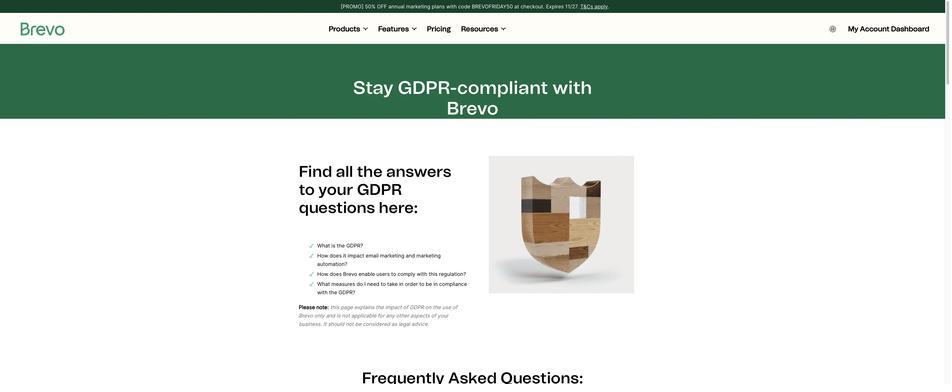 Task type: describe. For each thing, give the bounding box(es) containing it.
1 vertical spatial not
[[346, 321, 354, 328]]

gdpr for questions
[[357, 180, 402, 199]]

need
[[367, 281, 380, 288]]

what for what is the gdpr?
[[317, 243, 330, 249]]

pricing link
[[427, 25, 451, 34]]

as
[[392, 321, 397, 328]]

advice.
[[412, 321, 429, 328]]

the up for
[[376, 304, 384, 311]]

the inside find all the answers to your gdpr questions here:
[[357, 162, 383, 181]]

aspects
[[411, 313, 430, 319]]

how does it impact email marketing and marketing automation?
[[317, 253, 441, 268]]

applicable
[[352, 313, 376, 319]]

does for brevo
[[330, 271, 342, 278]]

what for what measures do i need to take in order to be in compliance with the gdpr?
[[317, 281, 330, 288]]

impact inside this page explains the impact of gdpr on the use of brevo only and is not applicable for any other aspects of your business. it should not be considered as legal advice.
[[385, 304, 402, 311]]

button image
[[830, 26, 836, 32]]

pricing
[[427, 25, 451, 33]]

find all the answers to your gdpr questions here:
[[299, 162, 452, 217]]

order
[[405, 281, 418, 288]]

the inside what measures do i need to take in order to be in compliance with the gdpr?
[[329, 290, 337, 296]]

dashboard
[[892, 25, 930, 33]]

impact inside how does it impact email marketing and marketing automation?
[[348, 253, 364, 259]]

how does brevo enable users to comply with this regulation?
[[317, 271, 466, 278]]

be inside this page explains the impact of gdpr on the use of brevo only and is not applicable for any other aspects of your business. it should not be considered as legal advice.
[[355, 321, 362, 328]]

brevo inside "stay gdpr-compliant with brevo"
[[447, 98, 499, 119]]

users
[[377, 271, 390, 278]]

find
[[299, 162, 332, 181]]

[promo] 50% off annual marketing plans with code brevofriday50 at checkout. expires 11/27. t&cs apply .
[[341, 3, 610, 10]]

this page explains the impact of gdpr on the use of brevo only and is not applicable for any other aspects of your business. it should not be considered as legal advice.
[[299, 304, 458, 328]]

regulation?
[[439, 271, 466, 278]]

considered
[[363, 321, 390, 328]]

business.
[[299, 321, 322, 328]]

only
[[314, 313, 325, 319]]

questions
[[299, 198, 375, 217]]

expires
[[546, 3, 564, 10]]

for
[[378, 313, 385, 319]]

[promo]
[[341, 3, 364, 10]]

annual
[[389, 3, 405, 10]]

please
[[299, 304, 315, 311]]

page
[[341, 304, 353, 311]]

0 vertical spatial not
[[342, 313, 350, 319]]

features
[[378, 25, 409, 33]]

marketing up regulation?
[[417, 253, 441, 259]]

what is the gdpr?
[[317, 243, 363, 249]]

note:
[[317, 304, 329, 311]]

measures
[[332, 281, 355, 288]]

my account dashboard link
[[849, 25, 930, 34]]

all
[[336, 162, 353, 181]]

1 horizontal spatial brevo
[[343, 271, 357, 278]]

off
[[377, 3, 387, 10]]

to inside find all the answers to your gdpr questions here:
[[299, 180, 315, 199]]

use
[[442, 304, 451, 311]]

apply
[[595, 3, 608, 10]]

t&cs apply link
[[581, 3, 608, 10]]

the up it
[[337, 243, 345, 249]]

1 horizontal spatial this
[[429, 271, 438, 278]]

stay
[[353, 77, 394, 99]]

and inside how does it impact email marketing and marketing automation?
[[406, 253, 415, 259]]

on
[[425, 304, 432, 311]]

your inside find all the answers to your gdpr questions here:
[[319, 180, 354, 199]]



Task type: vqa. For each thing, say whether or not it's contained in the screenshot.
Business Built for marketing managers and ecommerce pros
no



Task type: locate. For each thing, give the bounding box(es) containing it.
does
[[330, 253, 342, 259], [330, 271, 342, 278]]

0 vertical spatial what
[[317, 243, 330, 249]]

1 vertical spatial does
[[330, 271, 342, 278]]

it
[[343, 253, 346, 259]]

marketing up how does brevo enable users to comply with this regulation?
[[380, 253, 405, 259]]

is
[[332, 243, 336, 249], [337, 313, 341, 319]]

resources
[[461, 25, 498, 33]]

2 how from the top
[[317, 271, 328, 278]]

should
[[328, 321, 344, 328]]

be
[[426, 281, 432, 288], [355, 321, 362, 328]]

here:
[[379, 198, 418, 217]]

this inside this page explains the impact of gdpr on the use of brevo only and is not applicable for any other aspects of your business. it should not be considered as legal advice.
[[330, 304, 339, 311]]

0 vertical spatial impact
[[348, 253, 364, 259]]

1 vertical spatial how
[[317, 271, 328, 278]]

1 vertical spatial what
[[317, 281, 330, 288]]

be down applicable at bottom left
[[355, 321, 362, 328]]

1 horizontal spatial in
[[434, 281, 438, 288]]

1 does from the top
[[330, 253, 342, 259]]

how for how does brevo enable users to comply with this regulation?
[[317, 271, 328, 278]]

with inside "stay gdpr-compliant with brevo"
[[553, 77, 592, 99]]

1 vertical spatial this
[[330, 304, 339, 311]]

marketing
[[406, 3, 431, 10], [380, 253, 405, 259], [417, 253, 441, 259]]

how up automation? at the bottom left of page
[[317, 253, 328, 259]]

1 horizontal spatial and
[[406, 253, 415, 259]]

in left compliance
[[434, 281, 438, 288]]

0 vertical spatial be
[[426, 281, 432, 288]]

gdpr? down measures at the bottom
[[339, 290, 355, 296]]

1 vertical spatial gdpr?
[[339, 290, 355, 296]]

1 in from the left
[[399, 281, 404, 288]]

the
[[357, 162, 383, 181], [337, 243, 345, 249], [329, 290, 337, 296], [376, 304, 384, 311], [433, 304, 441, 311]]

impact right it
[[348, 253, 364, 259]]

1 horizontal spatial of
[[431, 313, 436, 319]]

this left page at bottom
[[330, 304, 339, 311]]

0 vertical spatial this
[[429, 271, 438, 278]]

2 vertical spatial brevo
[[299, 313, 313, 319]]

this
[[429, 271, 438, 278], [330, 304, 339, 311]]

1 horizontal spatial gdpr
[[410, 304, 424, 311]]

and
[[406, 253, 415, 259], [326, 313, 335, 319]]

0 horizontal spatial your
[[319, 180, 354, 199]]

answers
[[386, 162, 452, 181]]

not
[[342, 313, 350, 319], [346, 321, 354, 328]]

gdpr-
[[398, 77, 457, 99]]

1 vertical spatial be
[[355, 321, 362, 328]]

.
[[608, 3, 610, 10]]

enable
[[359, 271, 375, 278]]

of
[[403, 304, 408, 311], [453, 304, 458, 311], [431, 313, 436, 319]]

1 vertical spatial impact
[[385, 304, 402, 311]]

0 vertical spatial and
[[406, 253, 415, 259]]

50%
[[365, 3, 376, 10]]

1 how from the top
[[317, 253, 328, 259]]

of up 'other'
[[403, 304, 408, 311]]

of down on
[[431, 313, 436, 319]]

2 in from the left
[[434, 281, 438, 288]]

what
[[317, 243, 330, 249], [317, 281, 330, 288]]

account
[[860, 25, 890, 33]]

gdpr inside find all the answers to your gdpr questions here:
[[357, 180, 402, 199]]

automation?
[[317, 261, 347, 268]]

2 horizontal spatial of
[[453, 304, 458, 311]]

is up should
[[337, 313, 341, 319]]

your inside this page explains the impact of gdpr on the use of brevo only and is not applicable for any other aspects of your business. it should not be considered as legal advice.
[[438, 313, 449, 319]]

and up the it
[[326, 313, 335, 319]]

be right order
[[426, 281, 432, 288]]

email
[[366, 253, 379, 259]]

1 vertical spatial and
[[326, 313, 335, 319]]

the down measures at the bottom
[[329, 290, 337, 296]]

with
[[446, 3, 457, 10], [553, 77, 592, 99], [417, 271, 427, 278], [317, 290, 328, 296]]

my
[[849, 25, 859, 33]]

compliant
[[457, 77, 548, 99]]

0 horizontal spatial of
[[403, 304, 408, 311]]

brevo inside this page explains the impact of gdpr on the use of brevo only and is not applicable for any other aspects of your business. it should not be considered as legal advice.
[[299, 313, 313, 319]]

does for it
[[330, 253, 342, 259]]

0 horizontal spatial impact
[[348, 253, 364, 259]]

in
[[399, 281, 404, 288], [434, 281, 438, 288]]

1 horizontal spatial your
[[438, 313, 449, 319]]

with inside what measures do i need to take in order to be in compliance with the gdpr?
[[317, 290, 328, 296]]

explains
[[354, 304, 374, 311]]

marketing left the plans
[[406, 3, 431, 10]]

how down automation? at the bottom left of page
[[317, 271, 328, 278]]

impact
[[348, 253, 364, 259], [385, 304, 402, 311]]

0 horizontal spatial this
[[330, 304, 339, 311]]

at
[[515, 3, 519, 10]]

and up comply
[[406, 253, 415, 259]]

0 horizontal spatial is
[[332, 243, 336, 249]]

please note:
[[299, 304, 329, 311]]

in right take
[[399, 281, 404, 288]]

to
[[299, 180, 315, 199], [391, 271, 396, 278], [381, 281, 386, 288], [420, 281, 425, 288]]

does inside how does it impact email marketing and marketing automation?
[[330, 253, 342, 259]]

1 horizontal spatial impact
[[385, 304, 402, 311]]

0 vertical spatial does
[[330, 253, 342, 259]]

2 what from the top
[[317, 281, 330, 288]]

i
[[364, 281, 366, 288]]

2 does from the top
[[330, 271, 342, 278]]

0 vertical spatial brevo
[[447, 98, 499, 119]]

what measures do i need to take in order to be in compliance with the gdpr?
[[317, 281, 467, 296]]

0 horizontal spatial be
[[355, 321, 362, 328]]

the right all on the top of the page
[[357, 162, 383, 181]]

0 horizontal spatial brevo
[[299, 313, 313, 319]]

brevo image
[[21, 23, 65, 36]]

stay gdpr-compliant with brevo
[[353, 77, 592, 119]]

what left measures at the bottom
[[317, 281, 330, 288]]

and inside this page explains the impact of gdpr on the use of brevo only and is not applicable for any other aspects of your business. it should not be considered as legal advice.
[[326, 313, 335, 319]]

what up automation? at the bottom left of page
[[317, 243, 330, 249]]

brevo
[[447, 98, 499, 119], [343, 271, 357, 278], [299, 313, 313, 319]]

is inside this page explains the impact of gdpr on the use of brevo only and is not applicable for any other aspects of your business. it should not be considered as legal advice.
[[337, 313, 341, 319]]

1 vertical spatial is
[[337, 313, 341, 319]]

0 horizontal spatial in
[[399, 281, 404, 288]]

features link
[[378, 25, 417, 34]]

1 vertical spatial your
[[438, 313, 449, 319]]

what inside what measures do i need to take in order to be in compliance with the gdpr?
[[317, 281, 330, 288]]

it
[[323, 321, 327, 328]]

checkout.
[[521, 3, 545, 10]]

resources link
[[461, 25, 506, 34]]

the right on
[[433, 304, 441, 311]]

your
[[319, 180, 354, 199], [438, 313, 449, 319]]

any
[[386, 313, 395, 319]]

2 horizontal spatial brevo
[[447, 98, 499, 119]]

11/27.
[[566, 3, 579, 10]]

0 vertical spatial gdpr?
[[346, 243, 363, 249]]

impact up any on the left
[[385, 304, 402, 311]]

how inside how does it impact email marketing and marketing automation?
[[317, 253, 328, 259]]

0 horizontal spatial gdpr
[[357, 180, 402, 199]]

does down automation? at the bottom left of page
[[330, 271, 342, 278]]

gdpr?
[[346, 243, 363, 249], [339, 290, 355, 296]]

compliance
[[439, 281, 467, 288]]

not right should
[[346, 321, 354, 328]]

0 vertical spatial is
[[332, 243, 336, 249]]

1 horizontal spatial is
[[337, 313, 341, 319]]

0 vertical spatial your
[[319, 180, 354, 199]]

other
[[396, 313, 409, 319]]

products
[[329, 25, 360, 33]]

gdpr? up how does it impact email marketing and marketing automation?
[[346, 243, 363, 249]]

1 vertical spatial gdpr
[[410, 304, 424, 311]]

products link
[[329, 25, 368, 34]]

does left it
[[330, 253, 342, 259]]

gdpr inside this page explains the impact of gdpr on the use of brevo only and is not applicable for any other aspects of your business. it should not be considered as legal advice.
[[410, 304, 424, 311]]

this left regulation?
[[429, 271, 438, 278]]

not down page at bottom
[[342, 313, 350, 319]]

my account dashboard
[[849, 25, 930, 33]]

gdpr for on
[[410, 304, 424, 311]]

is up automation? at the bottom left of page
[[332, 243, 336, 249]]

do
[[357, 281, 363, 288]]

of right use
[[453, 304, 458, 311]]

code
[[458, 3, 471, 10]]

0 vertical spatial gdpr
[[357, 180, 402, 199]]

how
[[317, 253, 328, 259], [317, 271, 328, 278]]

0 vertical spatial how
[[317, 253, 328, 259]]

gdpr? inside what measures do i need to take in order to be in compliance with the gdpr?
[[339, 290, 355, 296]]

brevofriday50
[[472, 3, 513, 10]]

1 vertical spatial brevo
[[343, 271, 357, 278]]

plans
[[432, 3, 445, 10]]

t&cs
[[581, 3, 593, 10]]

be inside what measures do i need to take in order to be in compliance with the gdpr?
[[426, 281, 432, 288]]

gdpr
[[357, 180, 402, 199], [410, 304, 424, 311]]

how for how does it impact email marketing and marketing automation?
[[317, 253, 328, 259]]

take
[[387, 281, 398, 288]]

1 horizontal spatial be
[[426, 281, 432, 288]]

legal
[[399, 321, 410, 328]]

1 what from the top
[[317, 243, 330, 249]]

0 horizontal spatial and
[[326, 313, 335, 319]]

comply
[[398, 271, 416, 278]]



